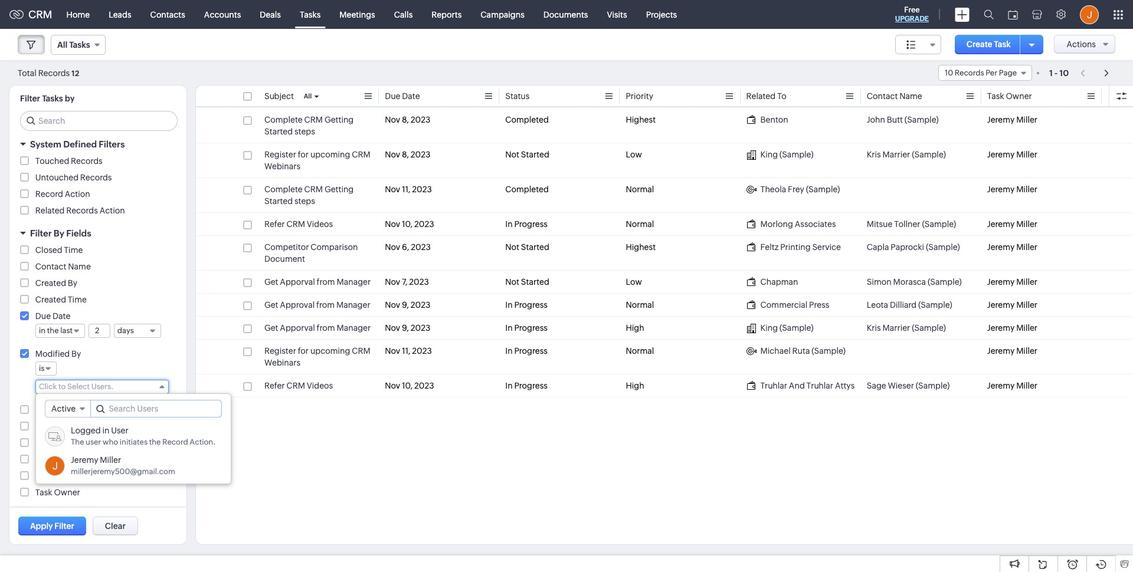 Task type: describe. For each thing, give the bounding box(es) containing it.
webinars for nov 8, 2023
[[264, 162, 301, 171]]

filter inside button
[[54, 522, 74, 531]]

list box containing logged in user
[[36, 419, 231, 484]]

select
[[67, 383, 90, 391]]

capla paprocki (sample)
[[867, 243, 960, 252]]

2 horizontal spatial tasks
[[300, 10, 321, 19]]

leads link
[[99, 0, 141, 29]]

tasks link
[[290, 0, 330, 29]]

register for upcoming crm webinars link for nov 8, 2023
[[264, 149, 373, 172]]

2023 for morlong associates link
[[414, 220, 434, 229]]

john butt (sample) link
[[867, 114, 939, 126]]

leota
[[867, 300, 889, 310]]

started for for
[[521, 150, 550, 159]]

search image
[[984, 9, 994, 19]]

apply filter
[[30, 522, 74, 531]]

nov 10, 2023 for normal
[[385, 220, 434, 229]]

documents link
[[534, 0, 598, 29]]

get for normal
[[264, 300, 278, 310]]

upgrade
[[895, 15, 929, 23]]

jeremy miller for feltz printing service link
[[988, 243, 1038, 252]]

michael ruta (sample) link
[[747, 345, 846, 357]]

by for created
[[68, 279, 77, 288]]

time for modified time
[[71, 406, 90, 415]]

is field
[[35, 362, 57, 376]]

last
[[60, 326, 73, 335]]

complete crm getting started steps link for nov 8, 2023
[[264, 114, 373, 138]]

not for nov 8, 2023
[[506, 150, 519, 159]]

register for upcoming crm webinars for nov 8, 2023
[[264, 150, 371, 171]]

1 horizontal spatial contact name
[[867, 92, 923, 101]]

michael ruta (sample)
[[761, 347, 846, 356]]

system defined filters button
[[9, 134, 187, 155]]

by for filter
[[54, 228, 64, 239]]

Active field
[[45, 400, 91, 418]]

system
[[30, 139, 61, 149]]

nov for normal refer crm videos link
[[385, 220, 400, 229]]

nov 6, 2023
[[385, 243, 431, 252]]

All Tasks field
[[51, 35, 106, 55]]

record inside the logged in user the user who initiates the record action.
[[162, 438, 188, 447]]

records for related
[[66, 206, 98, 215]]

tasks for filter tasks by
[[42, 94, 63, 103]]

0 horizontal spatial status
[[35, 455, 60, 465]]

jeremy for michael ruta (sample) link
[[988, 347, 1015, 356]]

simon
[[867, 277, 892, 287]]

defined
[[63, 139, 97, 149]]

register for nov 8, 2023
[[264, 150, 296, 159]]

2 truhlar from the left
[[807, 381, 834, 391]]

the inside 'field'
[[47, 326, 59, 335]]

-
[[1055, 68, 1058, 78]]

filter for filter tasks by
[[20, 94, 40, 103]]

(sample) down simon morasca (sample) link
[[919, 300, 953, 310]]

frey
[[788, 185, 805, 194]]

0 horizontal spatial due
[[35, 312, 51, 321]]

steps for nov 8, 2023
[[295, 127, 315, 136]]

user
[[111, 426, 128, 436]]

0 horizontal spatial task owner
[[35, 488, 80, 498]]

leota dilliard (sample) link
[[867, 299, 953, 311]]

jeremy miller option
[[36, 452, 231, 481]]

8, for complete crm getting started steps
[[402, 115, 409, 125]]

jeremy miller millerjeremy500@gmail.com
[[71, 456, 175, 476]]

benton link
[[747, 114, 789, 126]]

0 horizontal spatial action
[[65, 190, 90, 199]]

kris marrier (sample) link for high
[[867, 322, 946, 334]]

touched records
[[35, 156, 103, 166]]

modified for modified by
[[35, 349, 70, 359]]

truhlar and truhlar attys link
[[747, 380, 855, 392]]

truhlar and truhlar attys
[[761, 381, 855, 391]]

free
[[905, 5, 920, 14]]

documents
[[544, 10, 588, 19]]

2 vertical spatial related
[[35, 439, 65, 448]]

0 vertical spatial related
[[747, 92, 776, 101]]

normal for commercial press
[[626, 300, 654, 310]]

2 jeremy miller from the top
[[988, 150, 1038, 159]]

touched
[[35, 156, 69, 166]]

page
[[999, 68, 1017, 77]]

nov 9, 2023 for get apporval from manager
[[385, 324, 431, 333]]

0 horizontal spatial to
[[66, 439, 76, 448]]

(sample) right 'butt' at the right top of page
[[905, 115, 939, 125]]

competitor
[[264, 243, 309, 252]]

filter by fields
[[30, 228, 91, 239]]

complete crm getting started steps link for nov 11, 2023
[[264, 184, 373, 207]]

size image
[[907, 40, 916, 50]]

highest for not started
[[626, 243, 656, 252]]

nov for complete crm getting started steps "link" associated with nov 11, 2023
[[385, 185, 400, 194]]

create menu image
[[955, 7, 970, 22]]

complete for nov 8, 2023
[[264, 115, 303, 125]]

contacts
[[150, 10, 185, 19]]

record action
[[35, 190, 90, 199]]

nov for complete crm getting started steps "link" related to nov 8, 2023
[[385, 115, 400, 125]]

all for all
[[304, 93, 312, 100]]

refer crm videos link for normal
[[264, 218, 333, 230]]

by
[[65, 94, 75, 103]]

filter for filter by fields
[[30, 228, 52, 239]]

refer crm videos for normal
[[264, 220, 333, 229]]

simon morasca (sample)
[[867, 277, 962, 287]]

task inside button
[[994, 40, 1011, 49]]

free upgrade
[[895, 5, 929, 23]]

refer crm videos link for high
[[264, 380, 333, 392]]

nov 7, 2023
[[385, 277, 429, 287]]

days
[[117, 326, 134, 335]]

nov for register for upcoming crm webinars link for nov 8, 2023
[[385, 150, 400, 159]]

7,
[[402, 277, 408, 287]]

(sample) right wieser
[[916, 381, 950, 391]]

0 horizontal spatial contact
[[35, 262, 66, 272]]

started for comparison
[[521, 243, 550, 252]]

upcoming for nov 11, 2023
[[310, 347, 350, 356]]

1 horizontal spatial name
[[900, 92, 923, 101]]

morlong associates link
[[747, 218, 836, 230]]

create
[[967, 40, 993, 49]]

Click to Select Users. field
[[35, 380, 169, 394]]

1 vertical spatial subject
[[35, 472, 65, 481]]

2023 for theola frey (sample) link
[[412, 185, 432, 194]]

records for untouched
[[80, 173, 112, 182]]

from for low
[[317, 277, 335, 287]]

miller inside jeremy miller millerjeremy500@gmail.com
[[100, 456, 121, 465]]

logged in user the user who initiates the record action.
[[71, 426, 216, 447]]

morlong associates
[[761, 220, 836, 229]]

nov for high refer crm videos link
[[385, 381, 400, 391]]

who
[[103, 438, 118, 447]]

jeremy for theola frey (sample) link
[[988, 185, 1015, 194]]

get for low
[[264, 277, 278, 287]]

competitor comparison document link
[[264, 241, 373, 265]]

attys
[[835, 381, 855, 391]]

user
[[86, 438, 101, 447]]

Search Users text field
[[91, 401, 221, 417]]

1 truhlar from the left
[[761, 381, 788, 391]]

1 horizontal spatial 10
[[1060, 68, 1069, 78]]

active
[[51, 404, 76, 414]]

filter tasks by
[[20, 94, 75, 103]]

1 vertical spatial task
[[988, 92, 1005, 101]]

2023 for commercial press link
[[411, 300, 431, 310]]

10, for normal
[[402, 220, 413, 229]]

2023 for truhlar and truhlar attys link
[[414, 381, 434, 391]]

1 vertical spatial owner
[[54, 488, 80, 498]]

modified by
[[35, 349, 81, 359]]

(sample) up michael ruta (sample) link
[[780, 324, 814, 333]]

competitor comparison document
[[264, 243, 358, 264]]

get approval from manager link
[[264, 299, 371, 311]]

8 jeremy miller from the top
[[988, 324, 1038, 333]]

chapman
[[761, 277, 798, 287]]

register for nov 11, 2023
[[264, 347, 296, 356]]

king (sample) for low
[[761, 150, 814, 159]]

click
[[39, 383, 57, 391]]

sage wieser (sample) link
[[867, 380, 950, 392]]

dilliard
[[890, 300, 917, 310]]

in inside 'field'
[[39, 326, 46, 335]]

progress for commercial press
[[514, 300, 548, 310]]

action.
[[190, 438, 216, 447]]

Search text field
[[21, 112, 177, 130]]

feltz printing service link
[[747, 241, 841, 253]]

create menu element
[[948, 0, 977, 29]]

tollner
[[894, 220, 921, 229]]

kris marrier (sample) for high
[[867, 324, 946, 333]]

0 vertical spatial owner
[[1006, 92, 1032, 101]]

(sample) right paprocki
[[926, 243, 960, 252]]

normal for theola frey (sample)
[[626, 185, 654, 194]]

commercial
[[761, 300, 808, 310]]

jeremy miller for commercial press link
[[988, 300, 1038, 310]]

1 horizontal spatial related to
[[747, 92, 787, 101]]

untouched records
[[35, 173, 112, 182]]

1 horizontal spatial date
[[402, 92, 420, 101]]

0 vertical spatial due date
[[385, 92, 420, 101]]

deals link
[[251, 0, 290, 29]]

nov 11, 2023 for complete crm getting started steps
[[385, 185, 432, 194]]

1 vertical spatial related
[[35, 206, 65, 215]]

by for modified
[[71, 349, 81, 359]]

reports link
[[422, 0, 471, 29]]

filters
[[99, 139, 125, 149]]

fields
[[66, 228, 91, 239]]

accounts
[[204, 10, 241, 19]]

1 vertical spatial related to
[[35, 439, 76, 448]]

12
[[71, 69, 79, 78]]

refer crm videos for high
[[264, 381, 333, 391]]

miller for benton link
[[1017, 115, 1038, 125]]

videos for normal
[[307, 220, 333, 229]]

create task
[[967, 40, 1011, 49]]

1 horizontal spatial to
[[777, 92, 787, 101]]

not started for nov 6, 2023
[[506, 243, 550, 252]]

mitsue
[[867, 220, 893, 229]]

6,
[[402, 243, 409, 252]]

1 horizontal spatial due
[[385, 92, 401, 101]]

jeremy miller for michael ruta (sample) link
[[988, 347, 1038, 356]]

11, for complete crm getting started steps
[[402, 185, 411, 194]]

10, for high
[[402, 381, 413, 391]]

1
[[1050, 68, 1053, 78]]

upcoming for nov 8, 2023
[[310, 150, 350, 159]]

nov for competitor comparison document link
[[385, 243, 400, 252]]

2 vertical spatial task
[[35, 488, 52, 498]]

get apporval from manager for nov 7, 2023
[[264, 277, 371, 287]]

created time
[[35, 295, 87, 305]]

10 inside field
[[945, 68, 954, 77]]

low for chapman
[[626, 277, 642, 287]]

started for apporval
[[521, 277, 550, 287]]

0 vertical spatial status
[[506, 92, 530, 101]]

document
[[264, 254, 305, 264]]

printing
[[781, 243, 811, 252]]



Task type: vqa. For each thing, say whether or not it's contained in the screenshot.
fourth 555-555-5555 from the bottom of the row group containing Maclead (Sample) Christopher
no



Task type: locate. For each thing, give the bounding box(es) containing it.
per
[[986, 68, 998, 77]]

task owner down page
[[988, 92, 1032, 101]]

theola frey (sample) link
[[747, 184, 840, 195]]

0 vertical spatial for
[[298, 150, 309, 159]]

register for upcoming crm webinars
[[264, 150, 371, 171], [264, 347, 371, 368]]

3 normal from the top
[[626, 300, 654, 310]]

2 completed from the top
[[506, 185, 549, 194]]

1 get apporval from manager link from the top
[[264, 276, 371, 288]]

tasks left by
[[42, 94, 63, 103]]

0 vertical spatial register
[[264, 150, 296, 159]]

1 vertical spatial nov 8, 2023
[[385, 150, 431, 159]]

king up michael
[[761, 324, 778, 333]]

jeremy miller for truhlar and truhlar attys link
[[988, 381, 1038, 391]]

6 jeremy miller from the top
[[988, 277, 1038, 287]]

1 vertical spatial due date
[[35, 312, 70, 321]]

10 records per page
[[945, 68, 1017, 77]]

marrier down 'butt' at the right top of page
[[883, 150, 911, 159]]

2 steps from the top
[[295, 197, 315, 206]]

2 register for upcoming crm webinars link from the top
[[264, 345, 373, 369]]

1 get from the top
[[264, 277, 278, 287]]

6 nov from the top
[[385, 277, 400, 287]]

0 vertical spatial nov 11, 2023
[[385, 185, 432, 194]]

1 created from the top
[[35, 279, 66, 288]]

2023 for michael ruta (sample) link
[[412, 347, 432, 356]]

truhlar left and
[[761, 381, 788, 391]]

contact name down closed time
[[35, 262, 91, 272]]

2 kris from the top
[[867, 324, 881, 333]]

commercial press link
[[747, 299, 830, 311]]

(sample) down leota dilliard (sample)
[[912, 324, 946, 333]]

2 get apporval from manager from the top
[[264, 324, 371, 333]]

subject
[[264, 92, 294, 101], [35, 472, 65, 481]]

(sample) right morasca
[[928, 277, 962, 287]]

to
[[58, 383, 66, 391]]

created down created by
[[35, 295, 66, 305]]

1 vertical spatial to
[[66, 439, 76, 448]]

sage
[[867, 381, 887, 391]]

record left action.
[[162, 438, 188, 447]]

records down defined
[[71, 156, 103, 166]]

1 completed from the top
[[506, 115, 549, 125]]

2 low from the top
[[626, 277, 642, 287]]

records
[[38, 68, 70, 78], [955, 68, 984, 77], [71, 156, 103, 166], [80, 173, 112, 182], [66, 206, 98, 215]]

1 vertical spatial modified
[[35, 406, 70, 415]]

contact up john
[[867, 92, 898, 101]]

in for king (sample)
[[506, 324, 513, 333]]

0 vertical spatial king (sample)
[[761, 150, 814, 159]]

row group
[[196, 109, 1133, 398]]

0 horizontal spatial due date
[[35, 312, 70, 321]]

crm
[[28, 8, 52, 21], [304, 115, 323, 125], [352, 150, 371, 159], [304, 185, 323, 194], [287, 220, 305, 229], [352, 347, 371, 356], [287, 381, 305, 391]]

task down per
[[988, 92, 1005, 101]]

records left 12
[[38, 68, 70, 78]]

for for nov 11, 2023
[[298, 347, 309, 356]]

campaigns
[[481, 10, 525, 19]]

1 vertical spatial refer
[[264, 381, 285, 391]]

2 complete crm getting started steps from the top
[[264, 185, 354, 206]]

by down last
[[71, 349, 81, 359]]

created up created time on the left bottom of page
[[35, 279, 66, 288]]

the right initiates
[[149, 438, 161, 447]]

1 complete crm getting started steps link from the top
[[264, 114, 373, 138]]

1 vertical spatial complete crm getting started steps link
[[264, 184, 373, 207]]

0 vertical spatial the
[[47, 326, 59, 335]]

kris for high
[[867, 324, 881, 333]]

miller for commercial press link
[[1017, 300, 1038, 310]]

by inside dropdown button
[[54, 228, 64, 239]]

0 vertical spatial due
[[385, 92, 401, 101]]

get apporval from manager link down the get approval from manager link
[[264, 322, 371, 334]]

from
[[317, 277, 335, 287], [316, 300, 335, 310], [317, 324, 335, 333]]

kris marrier (sample) down "dilliard"
[[867, 324, 946, 333]]

(sample) right ruta
[[812, 347, 846, 356]]

(sample) right the tollner on the right of the page
[[922, 220, 956, 229]]

miller for feltz printing service link
[[1017, 243, 1038, 252]]

0 horizontal spatial the
[[47, 326, 59, 335]]

search element
[[977, 0, 1001, 29]]

1 vertical spatial register for upcoming crm webinars
[[264, 347, 371, 368]]

in progress for morlong
[[506, 220, 548, 229]]

row group containing complete crm getting started steps
[[196, 109, 1133, 398]]

3 in from the top
[[506, 324, 513, 333]]

1 get apporval from manager from the top
[[264, 277, 371, 287]]

king (sample) link down commercial
[[747, 322, 814, 334]]

10 jeremy miller from the top
[[988, 381, 1038, 391]]

manager for low
[[337, 277, 371, 287]]

0 vertical spatial related to
[[747, 92, 787, 101]]

0 vertical spatial upcoming
[[310, 150, 350, 159]]

for for nov 8, 2023
[[298, 150, 309, 159]]

logged in user option
[[36, 422, 231, 452]]

10 left per
[[945, 68, 954, 77]]

1 apporval from the top
[[280, 277, 315, 287]]

5 nov from the top
[[385, 243, 400, 252]]

1 9, from the top
[[402, 300, 409, 310]]

task up the apply
[[35, 488, 52, 498]]

2 nov from the top
[[385, 150, 400, 159]]

0 vertical spatial date
[[402, 92, 420, 101]]

nov 10, 2023
[[385, 220, 434, 229], [385, 381, 434, 391]]

calls
[[394, 10, 413, 19]]

2 marrier from the top
[[883, 324, 911, 333]]

records inside field
[[955, 68, 984, 77]]

4 nov from the top
[[385, 220, 400, 229]]

initiates
[[120, 438, 148, 447]]

created for created time
[[35, 295, 66, 305]]

0 vertical spatial kris marrier (sample)
[[867, 150, 946, 159]]

0 vertical spatial get apporval from manager link
[[264, 276, 371, 288]]

0 vertical spatial highest
[[626, 115, 656, 125]]

marrier for low
[[883, 150, 911, 159]]

from for high
[[317, 324, 335, 333]]

in the last
[[39, 326, 73, 335]]

4 in from the top
[[506, 347, 513, 356]]

complete crm getting started steps for nov 8, 2023
[[264, 115, 354, 136]]

2 king (sample) from the top
[[761, 324, 814, 333]]

2 high from the top
[[626, 381, 644, 391]]

apporval up approval
[[280, 277, 315, 287]]

None field
[[896, 35, 942, 54]]

3 not from the top
[[506, 277, 519, 287]]

the left last
[[47, 326, 59, 335]]

get apporval from manager up the get approval from manager link
[[264, 277, 371, 287]]

filter right the apply
[[54, 522, 74, 531]]

1 nov 8, 2023 from the top
[[385, 115, 431, 125]]

4 in progress from the top
[[506, 347, 548, 356]]

tasks right deals
[[300, 10, 321, 19]]

5 in from the top
[[506, 381, 513, 391]]

king for high
[[761, 324, 778, 333]]

1 vertical spatial status
[[35, 455, 60, 465]]

simon morasca (sample) link
[[867, 276, 962, 288]]

getting for nov 11, 2023
[[325, 185, 354, 194]]

tasks up 12
[[69, 40, 90, 50]]

2 created from the top
[[35, 295, 66, 305]]

1 marrier from the top
[[883, 150, 911, 159]]

theola frey (sample)
[[761, 185, 840, 194]]

name up the john butt (sample) in the top of the page
[[900, 92, 923, 101]]

the inside the logged in user the user who initiates the record action.
[[149, 438, 161, 447]]

1 nov from the top
[[385, 115, 400, 125]]

1 vertical spatial king (sample)
[[761, 324, 814, 333]]

days field
[[114, 324, 161, 338]]

2 vertical spatial get
[[264, 324, 278, 333]]

1 vertical spatial get
[[264, 300, 278, 310]]

king (sample) link
[[747, 149, 814, 161], [747, 322, 814, 334]]

task right create
[[994, 40, 1011, 49]]

2 9, from the top
[[402, 324, 409, 333]]

1 vertical spatial all
[[304, 93, 312, 100]]

manager inside the get approval from manager link
[[336, 300, 371, 310]]

progress for morlong associates
[[514, 220, 548, 229]]

theola
[[761, 185, 787, 194]]

miller for morlong associates link
[[1017, 220, 1038, 229]]

2 upcoming from the top
[[310, 347, 350, 356]]

sage wieser (sample)
[[867, 381, 950, 391]]

time
[[64, 246, 83, 255], [68, 295, 87, 305], [71, 406, 90, 415]]

10
[[1060, 68, 1069, 78], [945, 68, 954, 77]]

related
[[747, 92, 776, 101], [35, 206, 65, 215], [35, 439, 65, 448]]

1 videos from the top
[[307, 220, 333, 229]]

refer for normal
[[264, 220, 285, 229]]

related to down logged
[[35, 439, 76, 448]]

get approval from manager
[[264, 300, 371, 310]]

high for king (sample)
[[626, 324, 644, 333]]

the
[[71, 438, 84, 447]]

to down logged
[[66, 439, 76, 448]]

2 10, from the top
[[402, 381, 413, 391]]

jeremy miller for benton link
[[988, 115, 1038, 125]]

jeremy inside jeremy miller millerjeremy500@gmail.com
[[71, 456, 98, 465]]

marrier down "dilliard"
[[883, 324, 911, 333]]

in progress for michael
[[506, 347, 548, 356]]

feltz
[[761, 243, 779, 252]]

normal
[[626, 185, 654, 194], [626, 220, 654, 229], [626, 300, 654, 310], [626, 347, 654, 356]]

modified up "is" field
[[35, 349, 70, 359]]

records up fields
[[66, 206, 98, 215]]

1 vertical spatial kris
[[867, 324, 881, 333]]

2 complete from the top
[[264, 185, 303, 194]]

1 not started from the top
[[506, 150, 550, 159]]

in progress for commercial
[[506, 300, 548, 310]]

nov for get apporval from manager link related to nov 7, 2023
[[385, 277, 400, 287]]

kris marrier (sample) link for low
[[867, 149, 946, 161]]

john butt (sample)
[[867, 115, 939, 125]]

0 vertical spatial king (sample) link
[[747, 149, 814, 161]]

kris down leota
[[867, 324, 881, 333]]

king (sample)
[[761, 150, 814, 159], [761, 324, 814, 333]]

0 vertical spatial task owner
[[988, 92, 1032, 101]]

1 register for upcoming crm webinars link from the top
[[264, 149, 373, 172]]

all tasks
[[57, 40, 90, 50]]

created for created by
[[35, 279, 66, 288]]

from down the get approval from manager link
[[317, 324, 335, 333]]

king (sample) link down "benton"
[[747, 149, 814, 161]]

0 vertical spatial tasks
[[300, 10, 321, 19]]

apporval for nov 7, 2023
[[280, 277, 315, 287]]

None text field
[[89, 325, 110, 338]]

0 horizontal spatial all
[[57, 40, 67, 50]]

get down the get approval from manager link
[[264, 324, 278, 333]]

high for truhlar and truhlar attys
[[626, 381, 644, 391]]

1 vertical spatial nov 11, 2023
[[385, 347, 432, 356]]

1 vertical spatial marrier
[[883, 324, 911, 333]]

2 for from the top
[[298, 347, 309, 356]]

0 horizontal spatial record
[[35, 190, 63, 199]]

date
[[402, 92, 420, 101], [53, 312, 70, 321]]

1 refer crm videos from the top
[[264, 220, 333, 229]]

1 kris marrier (sample) link from the top
[[867, 149, 946, 161]]

1 in progress from the top
[[506, 220, 548, 229]]

get left approval
[[264, 300, 278, 310]]

home
[[66, 10, 90, 19]]

created by
[[35, 279, 77, 288]]

leota dilliard (sample)
[[867, 300, 953, 310]]

1 complete from the top
[[264, 115, 303, 125]]

8 nov from the top
[[385, 324, 400, 333]]

10 right the -
[[1060, 68, 1069, 78]]

in up who
[[102, 426, 109, 436]]

king (sample) link for high
[[747, 322, 814, 334]]

projects link
[[637, 0, 687, 29]]

2 refer crm videos link from the top
[[264, 380, 333, 392]]

time for closed time
[[64, 246, 83, 255]]

kris down john
[[867, 150, 881, 159]]

profile image
[[1080, 5, 1099, 24]]

0 horizontal spatial date
[[53, 312, 70, 321]]

kris marrier (sample) link down "dilliard"
[[867, 322, 946, 334]]

1 vertical spatial in
[[102, 426, 109, 436]]

users.
[[91, 383, 114, 391]]

2 modified from the top
[[35, 406, 70, 415]]

2 nov 10, 2023 from the top
[[385, 381, 434, 391]]

2 8, from the top
[[402, 150, 409, 159]]

from up the get approval from manager link
[[317, 277, 335, 287]]

0 vertical spatial refer
[[264, 220, 285, 229]]

miller for michael ruta (sample) link
[[1017, 347, 1038, 356]]

1 high from the top
[[626, 324, 644, 333]]

1 complete crm getting started steps from the top
[[264, 115, 354, 136]]

started
[[264, 127, 293, 136], [521, 150, 550, 159], [264, 197, 293, 206], [521, 243, 550, 252], [521, 277, 550, 287]]

manager right approval
[[336, 300, 371, 310]]

1 vertical spatial upcoming
[[310, 347, 350, 356]]

by up created time on the left bottom of page
[[68, 279, 77, 288]]

nov 11, 2023 for register for upcoming crm webinars
[[385, 347, 432, 356]]

time for created time
[[68, 295, 87, 305]]

profile element
[[1073, 0, 1106, 29]]

5 jeremy miller from the top
[[988, 243, 1038, 252]]

0 vertical spatial apporval
[[280, 277, 315, 287]]

(sample) right frey
[[806, 185, 840, 194]]

records left per
[[955, 68, 984, 77]]

kris marrier (sample) link down the john butt (sample) in the top of the page
[[867, 149, 946, 161]]

all inside all tasks field
[[57, 40, 67, 50]]

(sample)
[[905, 115, 939, 125], [780, 150, 814, 159], [912, 150, 946, 159], [806, 185, 840, 194], [922, 220, 956, 229], [926, 243, 960, 252], [928, 277, 962, 287], [919, 300, 953, 310], [780, 324, 814, 333], [912, 324, 946, 333], [812, 347, 846, 356], [916, 381, 950, 391]]

morasca
[[894, 277, 926, 287]]

by
[[54, 228, 64, 239], [68, 279, 77, 288], [71, 349, 81, 359]]

10 Records Per Page field
[[939, 65, 1033, 81]]

approval
[[280, 300, 315, 310]]

complete crm getting started steps
[[264, 115, 354, 136], [264, 185, 354, 206]]

1 horizontal spatial action
[[100, 206, 125, 215]]

2 vertical spatial by
[[71, 349, 81, 359]]

untouched
[[35, 173, 79, 182]]

1 vertical spatial not started
[[506, 243, 550, 252]]

0 vertical spatial marrier
[[883, 150, 911, 159]]

1 king from the top
[[761, 150, 778, 159]]

nov 8, 2023 for register for upcoming crm webinars
[[385, 150, 431, 159]]

kris marrier (sample) down the john butt (sample) in the top of the page
[[867, 150, 946, 159]]

(sample) up frey
[[780, 150, 814, 159]]

0 vertical spatial king
[[761, 150, 778, 159]]

capla paprocki (sample) link
[[867, 241, 960, 253]]

1 kris from the top
[[867, 150, 881, 159]]

filter down total
[[20, 94, 40, 103]]

jeremy miller for chapman link
[[988, 277, 1038, 287]]

from right approval
[[316, 300, 335, 310]]

michael
[[761, 347, 791, 356]]

10 nov from the top
[[385, 381, 400, 391]]

0 vertical spatial 8,
[[402, 115, 409, 125]]

0 vertical spatial action
[[65, 190, 90, 199]]

visits link
[[598, 0, 637, 29]]

to up "benton"
[[777, 92, 787, 101]]

task owner up apply filter button
[[35, 488, 80, 498]]

not started for nov 8, 2023
[[506, 150, 550, 159]]

0 vertical spatial nov 10, 2023
[[385, 220, 434, 229]]

get apporval from manager link up the get approval from manager link
[[264, 276, 371, 288]]

nov for nov 9, 2023 get apporval from manager link
[[385, 324, 400, 333]]

0 horizontal spatial tasks
[[42, 94, 63, 103]]

nov 10, 2023 for high
[[385, 381, 434, 391]]

owner down page
[[1006, 92, 1032, 101]]

0 vertical spatial register for upcoming crm webinars link
[[264, 149, 373, 172]]

in progress for truhlar
[[506, 381, 548, 391]]

associates
[[795, 220, 836, 229]]

4 jeremy miller from the top
[[988, 220, 1038, 229]]

2 in from the top
[[506, 300, 513, 310]]

time down created by
[[68, 295, 87, 305]]

highest
[[626, 115, 656, 125], [626, 243, 656, 252]]

due date
[[385, 92, 420, 101], [35, 312, 70, 321]]

records down touched records
[[80, 173, 112, 182]]

jeremy for morlong associates link
[[988, 220, 1015, 229]]

1 low from the top
[[626, 150, 642, 159]]

5 in progress from the top
[[506, 381, 548, 391]]

1 refer crm videos link from the top
[[264, 218, 333, 230]]

1 vertical spatial nov 9, 2023
[[385, 324, 431, 333]]

2023 for feltz printing service link
[[411, 243, 431, 252]]

5 progress from the top
[[514, 381, 548, 391]]

records for 10
[[955, 68, 984, 77]]

2 register for upcoming crm webinars from the top
[[264, 347, 371, 368]]

action up related records action at the left of page
[[65, 190, 90, 199]]

kris marrier (sample)
[[867, 150, 946, 159], [867, 324, 946, 333]]

miller for truhlar and truhlar attys link
[[1017, 381, 1038, 391]]

0 vertical spatial filter
[[20, 94, 40, 103]]

9, for get approval from manager
[[402, 300, 409, 310]]

apporval down approval
[[280, 324, 315, 333]]

2 normal from the top
[[626, 220, 654, 229]]

0 horizontal spatial owner
[[54, 488, 80, 498]]

1 vertical spatial task owner
[[35, 488, 80, 498]]

complete
[[264, 115, 303, 125], [264, 185, 303, 194]]

filter up closed
[[30, 228, 52, 239]]

1 horizontal spatial priority
[[626, 92, 654, 101]]

chapman link
[[747, 276, 798, 288]]

deals
[[260, 10, 281, 19]]

contacts link
[[141, 0, 195, 29]]

refer for high
[[264, 381, 285, 391]]

morlong
[[761, 220, 793, 229]]

list box
[[36, 419, 231, 484]]

clear
[[105, 522, 126, 531]]

2 highest from the top
[[626, 243, 656, 252]]

1 horizontal spatial tasks
[[69, 40, 90, 50]]

1 upcoming from the top
[[310, 150, 350, 159]]

3 progress from the top
[[514, 324, 548, 333]]

1 horizontal spatial owner
[[1006, 92, 1032, 101]]

manager down comparison
[[337, 277, 371, 287]]

1 vertical spatial kris marrier (sample) link
[[867, 322, 946, 334]]

0 vertical spatial 10,
[[402, 220, 413, 229]]

2 in progress from the top
[[506, 300, 548, 310]]

1 webinars from the top
[[264, 162, 301, 171]]

1 11, from the top
[[402, 185, 411, 194]]

get
[[264, 277, 278, 287], [264, 300, 278, 310], [264, 324, 278, 333]]

related up benton link
[[747, 92, 776, 101]]

commercial press
[[761, 300, 830, 310]]

0 vertical spatial subject
[[264, 92, 294, 101]]

action up filter by fields dropdown button
[[100, 206, 125, 215]]

2023 for chapman link
[[409, 277, 429, 287]]

2 get from the top
[[264, 300, 278, 310]]

2 not started from the top
[[506, 243, 550, 252]]

time down fields
[[64, 246, 83, 255]]

0 vertical spatial high
[[626, 324, 644, 333]]

jeremy for truhlar and truhlar attys link
[[988, 381, 1015, 391]]

paprocki
[[891, 243, 925, 252]]

1 from from the top
[[317, 277, 335, 287]]

1 vertical spatial complete
[[264, 185, 303, 194]]

meetings
[[340, 10, 375, 19]]

king down benton link
[[761, 150, 778, 159]]

in inside the logged in user the user who initiates the record action.
[[102, 426, 109, 436]]

2 vertical spatial filter
[[54, 522, 74, 531]]

1 horizontal spatial subject
[[264, 92, 294, 101]]

from for normal
[[316, 300, 335, 310]]

get apporval from manager link
[[264, 276, 371, 288], [264, 322, 371, 334]]

1 in from the top
[[506, 220, 513, 229]]

3 in progress from the top
[[506, 324, 548, 333]]

king (sample) up theola frey (sample) link
[[761, 150, 814, 159]]

tasks inside field
[[69, 40, 90, 50]]

1 vertical spatial 8,
[[402, 150, 409, 159]]

closed time
[[35, 246, 83, 255]]

miller for chapman link
[[1017, 277, 1038, 287]]

1 modified from the top
[[35, 349, 70, 359]]

2 apporval from the top
[[280, 324, 315, 333]]

jeremy miller for morlong associates link
[[988, 220, 1038, 229]]

3 jeremy miller from the top
[[988, 185, 1038, 194]]

records for total
[[38, 68, 70, 78]]

related left the
[[35, 439, 65, 448]]

2 get apporval from manager link from the top
[[264, 322, 371, 334]]

time up logged
[[71, 406, 90, 415]]

task owner
[[988, 92, 1032, 101], [35, 488, 80, 498]]

0 vertical spatial modified
[[35, 349, 70, 359]]

by up closed time
[[54, 228, 64, 239]]

1 horizontal spatial due date
[[385, 92, 420, 101]]

get apporval from manager for nov 9, 2023
[[264, 324, 371, 333]]

in the last field
[[35, 324, 85, 338]]

1 horizontal spatial all
[[304, 93, 312, 100]]

7 nov from the top
[[385, 300, 400, 310]]

get apporval from manager link for nov 7, 2023
[[264, 276, 371, 288]]

0 vertical spatial all
[[57, 40, 67, 50]]

0 vertical spatial get
[[264, 277, 278, 287]]

progress for truhlar and truhlar attys
[[514, 381, 548, 391]]

modified time
[[35, 406, 90, 415]]

1 vertical spatial contact name
[[35, 262, 91, 272]]

1 horizontal spatial record
[[162, 438, 188, 447]]

1 vertical spatial apporval
[[280, 324, 315, 333]]

related to up benton link
[[747, 92, 787, 101]]

1 horizontal spatial in
[[102, 426, 109, 436]]

1 vertical spatial get apporval from manager link
[[264, 322, 371, 334]]

contact
[[867, 92, 898, 101], [35, 262, 66, 272]]

0 vertical spatial name
[[900, 92, 923, 101]]

modified down click
[[35, 406, 70, 415]]

name down closed time
[[68, 262, 91, 272]]

1 vertical spatial the
[[149, 438, 161, 447]]

11, for register for upcoming crm webinars
[[402, 347, 411, 356]]

1 horizontal spatial the
[[149, 438, 161, 447]]

2 videos from the top
[[307, 381, 333, 391]]

1 for from the top
[[298, 150, 309, 159]]

king (sample) down commercial press link
[[761, 324, 814, 333]]

2 refer from the top
[[264, 381, 285, 391]]

webinars
[[264, 162, 301, 171], [264, 358, 301, 368]]

1 jeremy miller from the top
[[988, 115, 1038, 125]]

manager for high
[[337, 324, 371, 333]]

2 getting from the top
[[325, 185, 354, 194]]

1 horizontal spatial contact
[[867, 92, 898, 101]]

contact down closed
[[35, 262, 66, 272]]

jeremy for chapman link
[[988, 277, 1015, 287]]

1 vertical spatial highest
[[626, 243, 656, 252]]

1 vertical spatial for
[[298, 347, 309, 356]]

2 nov 8, 2023 from the top
[[385, 150, 431, 159]]

home link
[[57, 0, 99, 29]]

king
[[761, 150, 778, 159], [761, 324, 778, 333]]

0 horizontal spatial priority
[[35, 422, 63, 432]]

3 nov from the top
[[385, 185, 400, 194]]

1 10, from the top
[[402, 220, 413, 229]]

record down untouched
[[35, 190, 63, 199]]

get apporval from manager down the get approval from manager link
[[264, 324, 371, 333]]

apporval for nov 9, 2023
[[280, 324, 315, 333]]

in for michael ruta (sample)
[[506, 347, 513, 356]]

1 vertical spatial king (sample) link
[[747, 322, 814, 334]]

nov 8, 2023 for complete crm getting started steps
[[385, 115, 431, 125]]

0 vertical spatial nov 8, 2023
[[385, 115, 431, 125]]

highest for completed
[[626, 115, 656, 125]]

manager down the get approval from manager link
[[337, 324, 371, 333]]

related down record action
[[35, 206, 65, 215]]

manager for normal
[[336, 300, 371, 310]]

2 webinars from the top
[[264, 358, 301, 368]]

contact name up 'butt' at the right top of page
[[867, 92, 923, 101]]

truhlar right and
[[807, 381, 834, 391]]

not for nov 7, 2023
[[506, 277, 519, 287]]

2 king from the top
[[761, 324, 778, 333]]

1 vertical spatial 10,
[[402, 381, 413, 391]]

get down document
[[264, 277, 278, 287]]

in left last
[[39, 326, 46, 335]]

calendar image
[[1008, 10, 1018, 19]]

ruta
[[793, 347, 810, 356]]

action
[[65, 190, 90, 199], [100, 206, 125, 215]]

1 vertical spatial date
[[53, 312, 70, 321]]

priority
[[626, 92, 654, 101], [35, 422, 63, 432]]

modified for modified time
[[35, 406, 70, 415]]

press
[[809, 300, 830, 310]]

0 vertical spatial refer crm videos
[[264, 220, 333, 229]]

1 nov 11, 2023 from the top
[[385, 185, 432, 194]]

all for all tasks
[[57, 40, 67, 50]]

progress
[[514, 220, 548, 229], [514, 300, 548, 310], [514, 324, 548, 333], [514, 347, 548, 356], [514, 381, 548, 391]]

crm link
[[9, 8, 52, 21]]

marrier for high
[[883, 324, 911, 333]]

filter inside dropdown button
[[30, 228, 52, 239]]

4 normal from the top
[[626, 347, 654, 356]]

1 getting from the top
[[325, 115, 354, 125]]

1 vertical spatial complete crm getting started steps
[[264, 185, 354, 206]]

1 normal from the top
[[626, 185, 654, 194]]

0 vertical spatial 9,
[[402, 300, 409, 310]]

9, for get apporval from manager
[[402, 324, 409, 333]]

1 register for upcoming crm webinars from the top
[[264, 150, 371, 171]]

2 nov 11, 2023 from the top
[[385, 347, 432, 356]]

1 vertical spatial created
[[35, 295, 66, 305]]

getting for nov 8, 2023
[[325, 115, 354, 125]]

videos for high
[[307, 381, 333, 391]]

normal for michael ruta (sample)
[[626, 347, 654, 356]]

1 vertical spatial name
[[68, 262, 91, 272]]

1 - 10
[[1050, 68, 1069, 78]]

1 vertical spatial contact
[[35, 262, 66, 272]]

wieser
[[888, 381, 914, 391]]

(sample) down the john butt (sample) in the top of the page
[[912, 150, 946, 159]]

1 vertical spatial by
[[68, 279, 77, 288]]

1 refer from the top
[[264, 220, 285, 229]]

0 vertical spatial not started
[[506, 150, 550, 159]]

in progress for king
[[506, 324, 548, 333]]

due
[[385, 92, 401, 101], [35, 312, 51, 321]]

1 vertical spatial get apporval from manager
[[264, 324, 371, 333]]

completed for nov 11, 2023
[[506, 185, 549, 194]]

owner up apply filter
[[54, 488, 80, 498]]



